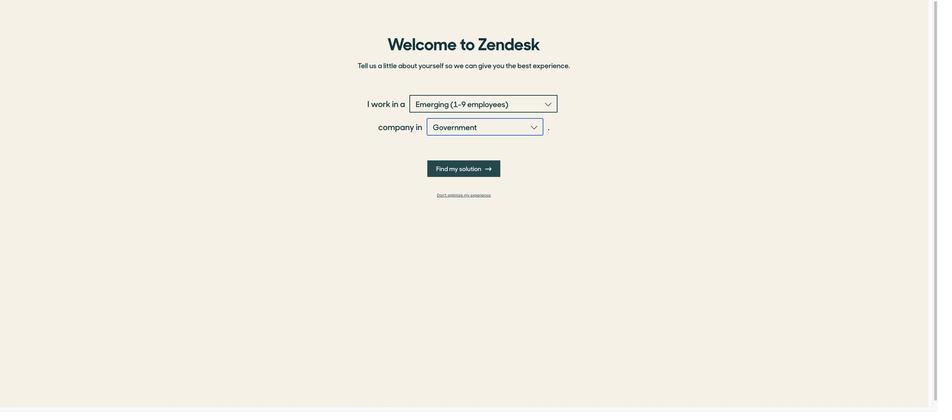 Task type: vqa. For each thing, say whether or not it's contained in the screenshot.
the in inside the global-navigation-secondary ELEMENT
no



Task type: describe. For each thing, give the bounding box(es) containing it.
experience
[[471, 193, 491, 198]]

find     my solution
[[437, 164, 483, 173]]

arrow right image
[[486, 166, 492, 172]]

don't optimize my experience
[[437, 193, 491, 198]]

we
[[454, 60, 464, 70]]

1 vertical spatial in
[[416, 121, 423, 133]]

the
[[506, 60, 516, 70]]

company
[[378, 121, 415, 133]]

best
[[518, 60, 532, 70]]

find
[[437, 164, 448, 173]]

welcome
[[388, 31, 457, 55]]

so
[[445, 60, 453, 70]]

welcome to zendesk
[[388, 31, 541, 55]]

zendesk
[[478, 31, 541, 55]]

optimize
[[448, 193, 463, 198]]

little
[[384, 60, 397, 70]]

0 vertical spatial a
[[378, 60, 382, 70]]

find     my solution button
[[428, 161, 501, 177]]

work
[[371, 98, 391, 110]]

can
[[465, 60, 477, 70]]



Task type: locate. For each thing, give the bounding box(es) containing it.
don't
[[437, 193, 447, 198]]

to
[[460, 31, 475, 55]]

don't optimize my experience link
[[354, 193, 574, 198]]

my right optimize
[[464, 193, 470, 198]]

1 horizontal spatial my
[[464, 193, 470, 198]]

you
[[493, 60, 505, 70]]

us
[[370, 60, 377, 70]]

my inside button
[[450, 164, 458, 173]]

1 horizontal spatial in
[[416, 121, 423, 133]]

give
[[479, 60, 492, 70]]

a right work
[[400, 98, 405, 110]]

tell us a little about yourself so we can give you the best experience.
[[358, 60, 570, 70]]

my right find
[[450, 164, 458, 173]]

i
[[368, 98, 370, 110]]

experience.
[[533, 60, 570, 70]]

1 vertical spatial my
[[464, 193, 470, 198]]

1 horizontal spatial a
[[400, 98, 405, 110]]

a
[[378, 60, 382, 70], [400, 98, 405, 110]]

in right company
[[416, 121, 423, 133]]

1 vertical spatial a
[[400, 98, 405, 110]]

0 horizontal spatial in
[[392, 98, 399, 110]]

0 horizontal spatial a
[[378, 60, 382, 70]]

0 horizontal spatial my
[[450, 164, 458, 173]]

in right work
[[392, 98, 399, 110]]

0 vertical spatial in
[[392, 98, 399, 110]]

a right us
[[378, 60, 382, 70]]

about
[[398, 60, 417, 70]]

my
[[450, 164, 458, 173], [464, 193, 470, 198]]

.
[[548, 121, 550, 133]]

tell
[[358, 60, 368, 70]]

in
[[392, 98, 399, 110], [416, 121, 423, 133]]

i work in a
[[368, 98, 405, 110]]

company in
[[378, 121, 423, 133]]

solution
[[460, 164, 482, 173]]

0 vertical spatial my
[[450, 164, 458, 173]]

yourself
[[419, 60, 444, 70]]



